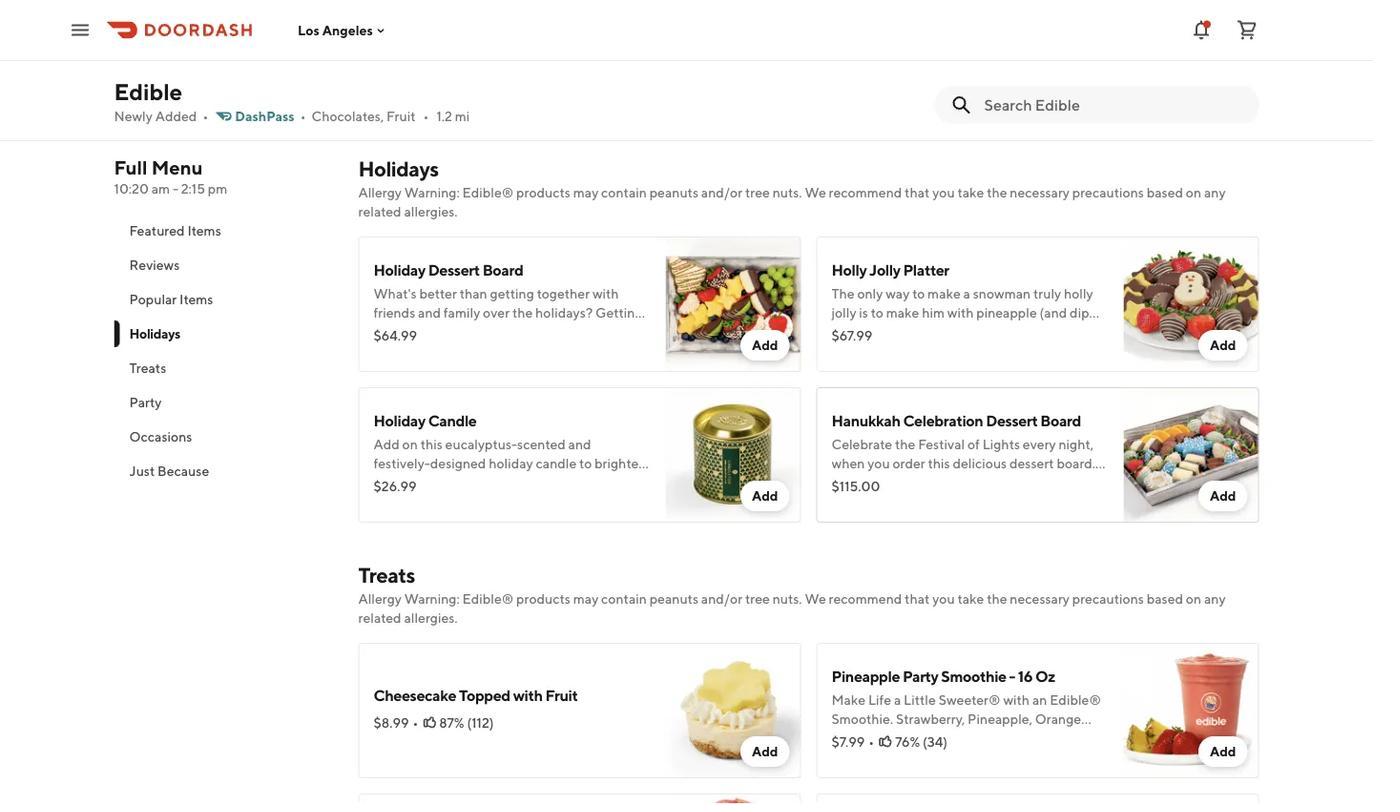 Task type: describe. For each thing, give the bounding box(es) containing it.
pineapple,
[[968, 712, 1033, 728]]

scented
[[518, 437, 566, 453]]

chocolates,
[[312, 108, 384, 124]]

to
[[580, 456, 592, 472]]

even
[[457, 475, 487, 491]]

fresh fruit salad image
[[1124, 794, 1260, 805]]

notification bell image
[[1191, 19, 1213, 42]]

a
[[895, 693, 902, 708]]

0 items, open order cart image
[[1236, 19, 1259, 42]]

make
[[832, 693, 866, 708]]

holiday dessert board image
[[666, 237, 802, 372]]

order
[[422, 475, 455, 491]]

holidays allergy warning: edible® products may contain peanuts and/or tree nuts. we recommend that you take the necessary precautions based on any related allergies.
[[359, 157, 1226, 220]]

just because
[[129, 464, 209, 479]]

dashpass •
[[235, 108, 306, 124]]

2:15
[[181, 181, 205, 197]]

• right added at the top left
[[203, 108, 208, 124]]

platter
[[904, 261, 950, 279]]

cheesecake
[[374, 687, 456, 705]]

popular items
[[129, 292, 213, 307]]

candle
[[428, 412, 477, 430]]

pineapple
[[832, 668, 900, 686]]

contain for treats
[[602, 591, 647, 607]]

add button for cheesecake topped with fruit
[[741, 737, 790, 768]]

add button for holiday candle
[[741, 481, 790, 512]]

0 horizontal spatial with
[[513, 687, 543, 705]]

contain for holidays
[[602, 185, 647, 200]]

just because button
[[114, 454, 336, 489]]

holiday
[[489, 456, 533, 472]]

cheesecake topped with fruit
[[374, 687, 578, 705]]

holidays for holidays allergy warning: edible® products may contain peanuts and/or tree nuts. we recommend that you take the necessary precautions based on any related allergies.
[[359, 157, 439, 181]]

smoothie.
[[832, 712, 894, 728]]

0 horizontal spatial board
[[483, 261, 524, 279]]

$115.00
[[832, 479, 881, 495]]

0 horizontal spatial dessert
[[428, 261, 480, 279]]

newly added •
[[114, 108, 208, 124]]

- inside pineapple party smoothie - 16 oz make life a little sweeter® with an edible® smoothie. strawberry, pineapple, orange juice
[[1010, 668, 1016, 686]]

candle
[[536, 456, 577, 472]]

am
[[152, 181, 170, 197]]

dashpass
[[235, 108, 295, 124]]

occasions button
[[114, 420, 336, 454]]

oz
[[1036, 668, 1056, 686]]

recommend for treats
[[829, 591, 903, 607]]

76% (34)
[[896, 735, 948, 750]]

add button for pineapple party smoothie - 16 oz
[[1199, 737, 1248, 768]]

may for treats
[[574, 591, 599, 607]]

add for hanukkah celebration dessert board
[[1211, 488, 1237, 504]]

menu
[[152, 157, 203, 179]]

hanukkah
[[832, 412, 901, 430]]

add for cheesecake topped with fruit
[[752, 744, 779, 760]]

full menu 10:20 am - 2:15 pm
[[114, 157, 228, 197]]

0 vertical spatial fruit
[[387, 108, 416, 124]]

allergy for treats
[[359, 591, 402, 607]]

los angeles button
[[298, 22, 388, 38]]

holidays for holidays
[[129, 326, 180, 342]]

festively-
[[374, 456, 430, 472]]

little
[[904, 693, 936, 708]]

edible® for treats
[[463, 591, 514, 607]]

smoothie
[[942, 668, 1007, 686]]

brighten
[[595, 456, 647, 472]]

take for treats
[[958, 591, 985, 607]]

pm
[[208, 181, 228, 197]]

your
[[392, 475, 419, 491]]

more.
[[490, 475, 524, 491]]

warning: for treats
[[405, 591, 460, 607]]

celebration
[[904, 412, 984, 430]]

$7.99 •
[[832, 735, 875, 750]]

reviews button
[[114, 248, 336, 283]]

$26.99
[[374, 479, 417, 495]]

featured items button
[[114, 214, 336, 248]]

$7.99
[[832, 735, 865, 750]]

sweeter®
[[939, 693, 1001, 708]]

topped
[[459, 687, 511, 705]]

jolly
[[870, 261, 901, 279]]

orange
[[1036, 712, 1082, 728]]

allergies. for treats
[[404, 611, 458, 626]]

party inside pineapple party smoothie - 16 oz make life a little sweeter® with an edible® smoothie. strawberry, pineapple, orange juice
[[903, 668, 939, 686]]

based for treats
[[1147, 591, 1184, 607]]

newly
[[114, 108, 153, 124]]

hanukkah celebration dessert board
[[832, 412, 1082, 430]]

full
[[114, 157, 148, 179]]

party inside button
[[129, 395, 162, 411]]

edible® inside pineapple party smoothie - 16 oz make life a little sweeter® with an edible® smoothie. strawberry, pineapple, orange juice
[[1050, 693, 1102, 708]]

• for $8.99 •
[[413, 716, 419, 731]]

and/or for treats
[[702, 591, 743, 607]]

1.2
[[437, 108, 452, 124]]

$8.99
[[374, 716, 409, 731]]

treats button
[[114, 351, 336, 386]]

10:20
[[114, 181, 149, 197]]

juice
[[832, 731, 864, 747]]

los angeles
[[298, 22, 373, 38]]

mini chocolate dipped indulgence platter image
[[1124, 0, 1260, 116]]

holly
[[832, 261, 867, 279]]

may for holidays
[[574, 185, 599, 200]]

allergies. for holidays
[[404, 204, 458, 220]]

95% (144)
[[906, 72, 967, 88]]

products for holidays
[[517, 185, 571, 200]]

add button for hanukkah celebration dessert board
[[1199, 481, 1248, 512]]

add inside holiday candle add on this eucalyptus-scented and festively-designed holiday candle to brighten up your order even more.
[[374, 437, 400, 453]]

recommend for holidays
[[829, 185, 903, 200]]

holly jolly platter
[[832, 261, 950, 279]]

necessary for holidays
[[1010, 185, 1070, 200]]

treats allergy warning: edible® products may contain peanuts and/or tree nuts. we recommend that you take the necessary precautions based on any related allergies.
[[359, 563, 1226, 626]]



Task type: vqa. For each thing, say whether or not it's contained in the screenshot.
the rightmost the The
no



Task type: locate. For each thing, give the bounding box(es) containing it.
related up holiday dessert board
[[359, 204, 402, 220]]

angeles
[[322, 22, 373, 38]]

2 based from the top
[[1147, 591, 1184, 607]]

0 vertical spatial products
[[517, 185, 571, 200]]

related up cheesecake in the left of the page
[[359, 611, 402, 626]]

2 contain from the top
[[602, 591, 647, 607]]

(34)
[[923, 735, 948, 750]]

just
[[129, 464, 155, 479]]

2 may from the top
[[574, 591, 599, 607]]

with left an
[[1004, 693, 1030, 708]]

you inside treats allergy warning: edible® products may contain peanuts and/or tree nuts. we recommend that you take the necessary precautions based on any related allergies.
[[933, 591, 955, 607]]

1 horizontal spatial with
[[1004, 693, 1030, 708]]

items
[[188, 223, 221, 239], [180, 292, 213, 307]]

1 vertical spatial and/or
[[702, 591, 743, 607]]

necessary inside holidays allergy warning: edible® products may contain peanuts and/or tree nuts. we recommend that you take the necessary precautions based on any related allergies.
[[1010, 185, 1070, 200]]

we inside holidays allergy warning: edible® products may contain peanuts and/or tree nuts. we recommend that you take the necessary precautions based on any related allergies.
[[805, 185, 827, 200]]

we for holidays
[[805, 185, 827, 200]]

eucalyptus-
[[445, 437, 518, 453]]

• right $7.99 on the right bottom of page
[[869, 735, 875, 750]]

0 horizontal spatial holidays
[[129, 326, 180, 342]]

tree inside holidays allergy warning: edible® products may contain peanuts and/or tree nuts. we recommend that you take the necessary precautions based on any related allergies.
[[746, 185, 770, 200]]

1 vertical spatial fruit
[[546, 687, 578, 705]]

1 vertical spatial take
[[958, 591, 985, 607]]

based for holidays
[[1147, 185, 1184, 200]]

allergy inside treats allergy warning: edible® products may contain peanuts and/or tree nuts. we recommend that you take the necessary precautions based on any related allergies.
[[359, 591, 402, 607]]

2 the from the top
[[987, 591, 1008, 607]]

2 precautions from the top
[[1073, 591, 1145, 607]]

recommend inside treats allergy warning: edible® products may contain peanuts and/or tree nuts. we recommend that you take the necessary precautions based on any related allergies.
[[829, 591, 903, 607]]

any inside treats allergy warning: edible® products may contain peanuts and/or tree nuts. we recommend that you take the necessary precautions based on any related allergies.
[[1205, 591, 1226, 607]]

1 vertical spatial peanuts
[[650, 591, 699, 607]]

with
[[513, 687, 543, 705], [1004, 693, 1030, 708]]

2 allergy from the top
[[359, 591, 402, 607]]

allergy
[[359, 185, 402, 200], [359, 591, 402, 607]]

2 nuts. from the top
[[773, 591, 803, 607]]

1 horizontal spatial fruit
[[546, 687, 578, 705]]

and/or inside holidays allergy warning: edible® products may contain peanuts and/or tree nuts. we recommend that you take the necessary precautions based on any related allergies.
[[702, 185, 743, 200]]

1 vertical spatial necessary
[[1010, 591, 1070, 607]]

an
[[1033, 693, 1048, 708]]

- inside full menu 10:20 am - 2:15 pm
[[173, 181, 178, 197]]

87%
[[440, 716, 465, 731]]

0 vertical spatial board
[[483, 261, 524, 279]]

1 precautions from the top
[[1073, 185, 1145, 200]]

1 vertical spatial may
[[574, 591, 599, 607]]

1 vertical spatial contain
[[602, 591, 647, 607]]

0 vertical spatial items
[[188, 223, 221, 239]]

holiday
[[374, 261, 426, 279], [374, 412, 426, 430]]

holiday up this
[[374, 412, 426, 430]]

peanuts for treats
[[650, 591, 699, 607]]

holiday candle image
[[666, 388, 802, 523]]

any for holidays
[[1205, 185, 1226, 200]]

on inside holidays allergy warning: edible® products may contain peanuts and/or tree nuts. we recommend that you take the necessary precautions based on any related allergies.
[[1187, 185, 1202, 200]]

76%
[[896, 735, 921, 750]]

recommend up pineapple
[[829, 591, 903, 607]]

tree for holidays
[[746, 185, 770, 200]]

0 vertical spatial take
[[958, 185, 985, 200]]

popular
[[129, 292, 177, 307]]

items for popular items
[[180, 292, 213, 307]]

1 vertical spatial nuts.
[[773, 591, 803, 607]]

1 based from the top
[[1147, 185, 1184, 200]]

1 horizontal spatial -
[[1010, 668, 1016, 686]]

party
[[129, 395, 162, 411], [903, 668, 939, 686]]

2 related from the top
[[359, 611, 402, 626]]

the for holidays
[[987, 185, 1008, 200]]

add for holiday candle
[[752, 488, 779, 504]]

0 vertical spatial party
[[129, 395, 162, 411]]

holidays inside holidays allergy warning: edible® products may contain peanuts and/or tree nuts. we recommend that you take the necessary precautions based on any related allergies.
[[359, 157, 439, 181]]

allergies. up holiday dessert board
[[404, 204, 458, 220]]

precautions
[[1073, 185, 1145, 200], [1073, 591, 1145, 607]]

featured items
[[129, 223, 221, 239]]

you inside holidays allergy warning: edible® products may contain peanuts and/or tree nuts. we recommend that you take the necessary precautions based on any related allergies.
[[933, 185, 955, 200]]

edible® inside holidays allergy warning: edible® products may contain peanuts and/or tree nuts. we recommend that you take the necessary precautions based on any related allergies.
[[463, 185, 514, 200]]

1 contain from the top
[[602, 185, 647, 200]]

holiday candle add on this eucalyptus-scented and festively-designed holiday candle to brighten up your order even more.
[[374, 412, 647, 491]]

peanuts
[[650, 185, 699, 200], [650, 591, 699, 607]]

1 vertical spatial related
[[359, 611, 402, 626]]

0 vertical spatial you
[[933, 185, 955, 200]]

reviews
[[129, 257, 180, 273]]

any inside holidays allergy warning: edible® products may contain peanuts and/or tree nuts. we recommend that you take the necessary precautions based on any related allergies.
[[1205, 185, 1226, 200]]

treats down $26.99
[[359, 563, 415, 588]]

(144)
[[936, 72, 967, 88]]

treats
[[129, 360, 166, 376], [359, 563, 415, 588]]

with inside pineapple party smoothie - 16 oz make life a little sweeter® with an edible® smoothie. strawberry, pineapple, orange juice
[[1004, 693, 1030, 708]]

2 that from the top
[[905, 591, 930, 607]]

you up platter
[[933, 185, 955, 200]]

you for treats
[[933, 591, 955, 607]]

items right the popular
[[180, 292, 213, 307]]

1 vertical spatial board
[[1041, 412, 1082, 430]]

add button for holly jolly platter
[[1199, 330, 1248, 361]]

2 warning: from the top
[[405, 591, 460, 607]]

you
[[933, 185, 955, 200], [933, 591, 955, 607]]

allergies. inside holidays allergy warning: edible® products may contain peanuts and/or tree nuts. we recommend that you take the necessary precautions based on any related allergies.
[[404, 204, 458, 220]]

recommend up holly
[[829, 185, 903, 200]]

necessary inside treats allergy warning: edible® products may contain peanuts and/or tree nuts. we recommend that you take the necessary precautions based on any related allergies.
[[1010, 591, 1070, 607]]

we for treats
[[805, 591, 827, 607]]

necessary
[[1010, 185, 1070, 200], [1010, 591, 1070, 607]]

1 peanuts from the top
[[650, 185, 699, 200]]

1 vertical spatial party
[[903, 668, 939, 686]]

0 horizontal spatial party
[[129, 395, 162, 411]]

2 any from the top
[[1205, 591, 1226, 607]]

chocolates, fruit • 1.2 mi
[[312, 108, 470, 124]]

peanuts inside holidays allergy warning: edible® products may contain peanuts and/or tree nuts. we recommend that you take the necessary precautions based on any related allergies.
[[650, 185, 699, 200]]

0 vertical spatial based
[[1147, 185, 1184, 200]]

warning:
[[405, 185, 460, 200], [405, 591, 460, 607]]

1 related from the top
[[359, 204, 402, 220]]

peanuts for holidays
[[650, 185, 699, 200]]

the inside holidays allergy warning: edible® products may contain peanuts and/or tree nuts. we recommend that you take the necessary precautions based on any related allergies.
[[987, 185, 1008, 200]]

holiday dessert board
[[374, 261, 524, 279]]

0 vertical spatial treats
[[129, 360, 166, 376]]

nuts. inside treats allergy warning: edible® products may contain peanuts and/or tree nuts. we recommend that you take the necessary precautions based on any related allergies.
[[773, 591, 803, 607]]

Item Search search field
[[985, 95, 1245, 116]]

• for dashpass •
[[300, 108, 306, 124]]

because
[[158, 464, 209, 479]]

nuts. for holidays
[[773, 185, 803, 200]]

that
[[905, 185, 930, 200], [905, 591, 930, 607]]

nuts.
[[773, 185, 803, 200], [773, 591, 803, 607]]

you for holidays
[[933, 185, 955, 200]]

any
[[1205, 185, 1226, 200], [1205, 591, 1226, 607]]

cheesecake topped with fruit image
[[666, 644, 802, 779]]

1 vertical spatial that
[[905, 591, 930, 607]]

nuts. inside holidays allergy warning: edible® products may contain peanuts and/or tree nuts. we recommend that you take the necessary precautions based on any related allergies.
[[773, 185, 803, 200]]

holiday for holiday dessert board
[[374, 261, 426, 279]]

on for holidays
[[1187, 185, 1202, 200]]

• right "$8.99"
[[413, 716, 419, 731]]

87% (112)
[[440, 716, 494, 731]]

2 vertical spatial edible®
[[1050, 693, 1102, 708]]

that for treats
[[905, 591, 930, 607]]

0 vertical spatial may
[[574, 185, 599, 200]]

take inside treats allergy warning: edible® products may contain peanuts and/or tree nuts. we recommend that you take the necessary precautions based on any related allergies.
[[958, 591, 985, 607]]

edible
[[114, 78, 182, 105]]

add button for holiday dessert board
[[741, 330, 790, 361]]

brownie and cheesecake dessert cup image
[[666, 794, 802, 805]]

0 vertical spatial warning:
[[405, 185, 460, 200]]

2 we from the top
[[805, 591, 827, 607]]

- left 16
[[1010, 668, 1016, 686]]

los
[[298, 22, 320, 38]]

1 products from the top
[[517, 185, 571, 200]]

1 vertical spatial edible®
[[463, 591, 514, 607]]

(112)
[[467, 716, 494, 731]]

0 vertical spatial recommend
[[829, 185, 903, 200]]

dessert
[[428, 261, 480, 279], [986, 412, 1038, 430]]

holidays
[[359, 157, 439, 181], [129, 326, 180, 342]]

• right dashpass
[[300, 108, 306, 124]]

0 vertical spatial -
[[173, 181, 178, 197]]

featured
[[129, 223, 185, 239]]

contain
[[602, 185, 647, 200], [602, 591, 647, 607]]

with right topped on the left bottom of page
[[513, 687, 543, 705]]

up
[[374, 475, 390, 491]]

add for pineapple party smoothie - 16 oz
[[1211, 744, 1237, 760]]

the for treats
[[987, 591, 1008, 607]]

added
[[155, 108, 197, 124]]

2 products from the top
[[517, 591, 571, 607]]

2 vertical spatial on
[[1187, 591, 1202, 607]]

1 horizontal spatial party
[[903, 668, 939, 686]]

1 vertical spatial you
[[933, 591, 955, 607]]

may inside treats allergy warning: edible® products may contain peanuts and/or tree nuts. we recommend that you take the necessary precautions based on any related allergies.
[[574, 591, 599, 607]]

1 vertical spatial treats
[[359, 563, 415, 588]]

you up "smoothie"
[[933, 591, 955, 607]]

1 vertical spatial holiday
[[374, 412, 426, 430]]

items for featured items
[[188, 223, 221, 239]]

items up reviews button
[[188, 223, 221, 239]]

based inside holidays allergy warning: edible® products may contain peanuts and/or tree nuts. we recommend that you take the necessary precautions based on any related allergies.
[[1147, 185, 1184, 200]]

1 vertical spatial tree
[[746, 591, 770, 607]]

holiday up $64.99
[[374, 261, 426, 279]]

0 horizontal spatial treats
[[129, 360, 166, 376]]

$8.99 •
[[374, 716, 419, 731]]

may
[[574, 185, 599, 200], [574, 591, 599, 607]]

0 vertical spatial the
[[987, 185, 1008, 200]]

0 vertical spatial nuts.
[[773, 185, 803, 200]]

treats for treats
[[129, 360, 166, 376]]

related for treats
[[359, 611, 402, 626]]

warning: inside holidays allergy warning: edible® products may contain peanuts and/or tree nuts. we recommend that you take the necessary precautions based on any related allergies.
[[405, 185, 460, 200]]

holiday for holiday candle add on this eucalyptus-scented and festively-designed holiday candle to brighten up your order even more.
[[374, 412, 426, 430]]

fruit right topped on the left bottom of page
[[546, 687, 578, 705]]

related inside holidays allergy warning: edible® products may contain peanuts and/or tree nuts. we recommend that you take the necessary precautions based on any related allergies.
[[359, 204, 402, 220]]

products inside treats allergy warning: edible® products may contain peanuts and/or tree nuts. we recommend that you take the necessary precautions based on any related allergies.
[[517, 591, 571, 607]]

related
[[359, 204, 402, 220], [359, 611, 402, 626]]

1 horizontal spatial treats
[[359, 563, 415, 588]]

take for holidays
[[958, 185, 985, 200]]

1 we from the top
[[805, 185, 827, 200]]

1 and/or from the top
[[702, 185, 743, 200]]

party button
[[114, 386, 336, 420]]

1 vertical spatial allergy
[[359, 591, 402, 607]]

allergy for holidays
[[359, 185, 402, 200]]

0 vertical spatial and/or
[[702, 185, 743, 200]]

1 take from the top
[[958, 185, 985, 200]]

1 vertical spatial products
[[517, 591, 571, 607]]

party up the little
[[903, 668, 939, 686]]

fruit left 1.2
[[387, 108, 416, 124]]

add for holiday dessert board
[[752, 338, 779, 353]]

0 vertical spatial on
[[1187, 185, 1202, 200]]

peanuts inside treats allergy warning: edible® products may contain peanuts and/or tree nuts. we recommend that you take the necessary precautions based on any related allergies.
[[650, 591, 699, 607]]

products inside holidays allergy warning: edible® products may contain peanuts and/or tree nuts. we recommend that you take the necessary precautions based on any related allergies.
[[517, 185, 571, 200]]

add for holly jolly platter
[[1211, 338, 1237, 353]]

16
[[1019, 668, 1033, 686]]

1 vertical spatial dessert
[[986, 412, 1038, 430]]

0 vertical spatial tree
[[746, 185, 770, 200]]

designed
[[430, 456, 486, 472]]

1 vertical spatial the
[[987, 591, 1008, 607]]

• for $7.99 •
[[869, 735, 875, 750]]

allergies. inside treats allergy warning: edible® products may contain peanuts and/or tree nuts. we recommend that you take the necessary precautions based on any related allergies.
[[404, 611, 458, 626]]

may inside holidays allergy warning: edible® products may contain peanuts and/or tree nuts. we recommend that you take the necessary precautions based on any related allergies.
[[574, 185, 599, 200]]

0 vertical spatial holiday
[[374, 261, 426, 279]]

life
[[869, 693, 892, 708]]

that for holidays
[[905, 185, 930, 200]]

0 vertical spatial precautions
[[1073, 185, 1145, 200]]

1 may from the top
[[574, 185, 599, 200]]

popular items button
[[114, 283, 336, 317]]

tree
[[746, 185, 770, 200], [746, 591, 770, 607]]

edible® inside treats allergy warning: edible® products may contain peanuts and/or tree nuts. we recommend that you take the necessary precautions based on any related allergies.
[[463, 591, 514, 607]]

pineapple party smoothie - 16 oz image
[[1124, 644, 1260, 779]]

treats inside treats button
[[129, 360, 166, 376]]

add
[[1211, 82, 1237, 97], [752, 338, 779, 353], [1211, 338, 1237, 353], [374, 437, 400, 453], [752, 488, 779, 504], [1211, 488, 1237, 504], [752, 744, 779, 760], [1211, 744, 1237, 760]]

1 that from the top
[[905, 185, 930, 200]]

strawberry,
[[896, 712, 966, 728]]

allergy inside holidays allergy warning: edible® products may contain peanuts and/or tree nuts. we recommend that you take the necessary precautions based on any related allergies.
[[359, 185, 402, 200]]

precautions inside holidays allergy warning: edible® products may contain peanuts and/or tree nuts. we recommend that you take the necessary precautions based on any related allergies.
[[1073, 185, 1145, 200]]

1 horizontal spatial holidays
[[359, 157, 439, 181]]

0 vertical spatial dessert
[[428, 261, 480, 279]]

open menu image
[[69, 19, 92, 42]]

delicious daisy® dipped strawberries - petite image
[[666, 0, 802, 116]]

1 necessary from the top
[[1010, 185, 1070, 200]]

0 vertical spatial holidays
[[359, 157, 439, 181]]

related for holidays
[[359, 204, 402, 220]]

based inside treats allergy warning: edible® products may contain peanuts and/or tree nuts. we recommend that you take the necessary precautions based on any related allergies.
[[1147, 591, 1184, 607]]

0 vertical spatial we
[[805, 185, 827, 200]]

tree for treats
[[746, 591, 770, 607]]

board
[[483, 261, 524, 279], [1041, 412, 1082, 430]]

necessary for treats
[[1010, 591, 1070, 607]]

2 and/or from the top
[[702, 591, 743, 607]]

products for treats
[[517, 591, 571, 607]]

1 allergy from the top
[[359, 185, 402, 200]]

1 vertical spatial any
[[1205, 591, 1226, 607]]

95%
[[906, 72, 933, 88]]

party up occasions
[[129, 395, 162, 411]]

treats for treats allergy warning: edible® products may contain peanuts and/or tree nuts. we recommend that you take the necessary precautions based on any related allergies.
[[359, 563, 415, 588]]

0 vertical spatial edible®
[[463, 185, 514, 200]]

2 tree from the top
[[746, 591, 770, 607]]

1 vertical spatial recommend
[[829, 591, 903, 607]]

1 holiday from the top
[[374, 261, 426, 279]]

2 peanuts from the top
[[650, 591, 699, 607]]

0 vertical spatial contain
[[602, 185, 647, 200]]

on inside holiday candle add on this eucalyptus-scented and festively-designed holiday candle to brighten up your order even more.
[[403, 437, 418, 453]]

• left 1.2
[[423, 108, 429, 124]]

and/or for holidays
[[702, 185, 743, 200]]

occasions
[[129, 429, 192, 445]]

1 vertical spatial warning:
[[405, 591, 460, 607]]

any for treats
[[1205, 591, 1226, 607]]

holly jolly platter image
[[1124, 237, 1260, 372]]

0 vertical spatial that
[[905, 185, 930, 200]]

1 vertical spatial holidays
[[129, 326, 180, 342]]

holidays down the popular
[[129, 326, 180, 342]]

1 vertical spatial we
[[805, 591, 827, 607]]

1 nuts. from the top
[[773, 185, 803, 200]]

2 holiday from the top
[[374, 412, 426, 430]]

1 warning: from the top
[[405, 185, 460, 200]]

1 any from the top
[[1205, 185, 1226, 200]]

1 vertical spatial allergies.
[[404, 611, 458, 626]]

holiday inside holiday candle add on this eucalyptus-scented and festively-designed holiday candle to brighten up your order even more.
[[374, 412, 426, 430]]

$67.99
[[832, 328, 873, 344]]

take inside holidays allergy warning: edible® products may contain peanuts and/or tree nuts. we recommend that you take the necessary precautions based on any related allergies.
[[958, 185, 985, 200]]

holidays down chocolates, fruit • 1.2 mi
[[359, 157, 439, 181]]

nuts. for treats
[[773, 591, 803, 607]]

1 vertical spatial -
[[1010, 668, 1016, 686]]

0 vertical spatial peanuts
[[650, 185, 699, 200]]

0 vertical spatial any
[[1205, 185, 1226, 200]]

fruit
[[387, 108, 416, 124], [546, 687, 578, 705]]

2 take from the top
[[958, 591, 985, 607]]

1 vertical spatial on
[[403, 437, 418, 453]]

recommend inside holidays allergy warning: edible® products may contain peanuts and/or tree nuts. we recommend that you take the necessary precautions based on any related allergies.
[[829, 185, 903, 200]]

on inside treats allergy warning: edible® products may contain peanuts and/or tree nuts. we recommend that you take the necessary precautions based on any related allergies.
[[1187, 591, 1202, 607]]

precautions inside treats allergy warning: edible® products may contain peanuts and/or tree nuts. we recommend that you take the necessary precautions based on any related allergies.
[[1073, 591, 1145, 607]]

precautions for treats
[[1073, 591, 1145, 607]]

2 recommend from the top
[[829, 591, 903, 607]]

1 vertical spatial based
[[1147, 591, 1184, 607]]

and
[[569, 437, 592, 453]]

precautions for holidays
[[1073, 185, 1145, 200]]

0 vertical spatial allergies.
[[404, 204, 458, 220]]

that inside treats allergy warning: edible® products may contain peanuts and/or tree nuts. we recommend that you take the necessary precautions based on any related allergies.
[[905, 591, 930, 607]]

items inside popular items button
[[180, 292, 213, 307]]

this
[[421, 437, 443, 453]]

on for treats
[[1187, 591, 1202, 607]]

0 vertical spatial allergy
[[359, 185, 402, 200]]

1 recommend from the top
[[829, 185, 903, 200]]

edible® for holidays
[[463, 185, 514, 200]]

1 vertical spatial precautions
[[1073, 591, 1145, 607]]

0 vertical spatial necessary
[[1010, 185, 1070, 200]]

pineapple party smoothie - 16 oz make life a little sweeter® with an edible® smoothie. strawberry, pineapple, orange juice
[[832, 668, 1102, 747]]

allergies. up cheesecake in the left of the page
[[404, 611, 458, 626]]

1 the from the top
[[987, 185, 1008, 200]]

2 necessary from the top
[[1010, 591, 1070, 607]]

the inside treats allergy warning: edible® products may contain peanuts and/or tree nuts. we recommend that you take the necessary precautions based on any related allergies.
[[987, 591, 1008, 607]]

2 allergies. from the top
[[404, 611, 458, 626]]

0 vertical spatial related
[[359, 204, 402, 220]]

mi
[[455, 108, 470, 124]]

1 horizontal spatial dessert
[[986, 412, 1038, 430]]

0 horizontal spatial -
[[173, 181, 178, 197]]

warning: for holidays
[[405, 185, 460, 200]]

1 vertical spatial items
[[180, 292, 213, 307]]

items inside featured items button
[[188, 223, 221, 239]]

we
[[805, 185, 827, 200], [805, 591, 827, 607]]

on
[[1187, 185, 1202, 200], [403, 437, 418, 453], [1187, 591, 1202, 607]]

recommend
[[829, 185, 903, 200], [829, 591, 903, 607]]

contain inside holidays allergy warning: edible® products may contain peanuts and/or tree nuts. we recommend that you take the necessary precautions based on any related allergies.
[[602, 185, 647, 200]]

hanukkah celebration dessert board image
[[1124, 388, 1260, 523]]

treats down the popular
[[129, 360, 166, 376]]

1 you from the top
[[933, 185, 955, 200]]

that inside holidays allergy warning: edible® products may contain peanuts and/or tree nuts. we recommend that you take the necessary precautions based on any related allergies.
[[905, 185, 930, 200]]

treats inside treats allergy warning: edible® products may contain peanuts and/or tree nuts. we recommend that you take the necessary precautions based on any related allergies.
[[359, 563, 415, 588]]

$64.99
[[374, 328, 417, 344]]

1 horizontal spatial board
[[1041, 412, 1082, 430]]

warning: inside treats allergy warning: edible® products may contain peanuts and/or tree nuts. we recommend that you take the necessary precautions based on any related allergies.
[[405, 591, 460, 607]]

- right the am
[[173, 181, 178, 197]]

and/or inside treats allergy warning: edible® products may contain peanuts and/or tree nuts. we recommend that you take the necessary precautions based on any related allergies.
[[702, 591, 743, 607]]

tree inside treats allergy warning: edible® products may contain peanuts and/or tree nuts. we recommend that you take the necessary precautions based on any related allergies.
[[746, 591, 770, 607]]

1 allergies. from the top
[[404, 204, 458, 220]]

allergies.
[[404, 204, 458, 220], [404, 611, 458, 626]]

0 horizontal spatial fruit
[[387, 108, 416, 124]]

related inside treats allergy warning: edible® products may contain peanuts and/or tree nuts. we recommend that you take the necessary precautions based on any related allergies.
[[359, 611, 402, 626]]

we inside treats allergy warning: edible® products may contain peanuts and/or tree nuts. we recommend that you take the necessary precautions based on any related allergies.
[[805, 591, 827, 607]]

contain inside treats allergy warning: edible® products may contain peanuts and/or tree nuts. we recommend that you take the necessary precautions based on any related allergies.
[[602, 591, 647, 607]]

1 tree from the top
[[746, 185, 770, 200]]

2 you from the top
[[933, 591, 955, 607]]



